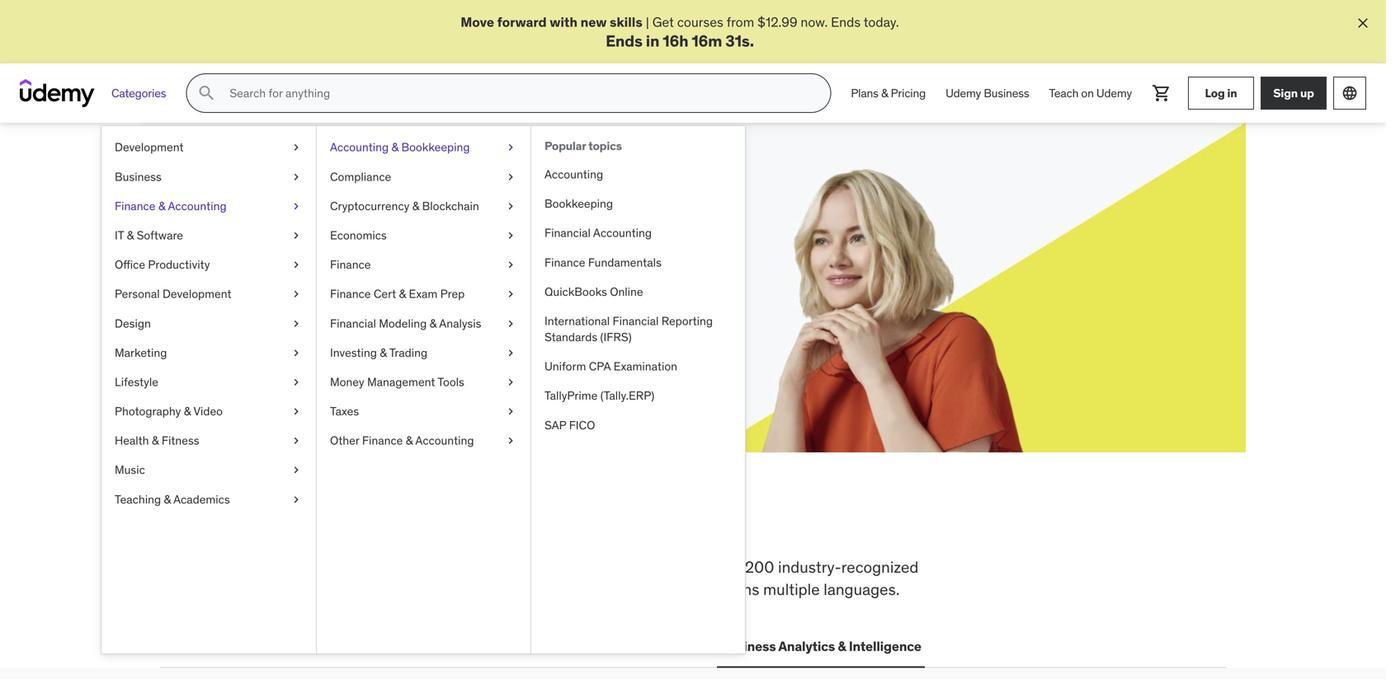 Task type: locate. For each thing, give the bounding box(es) containing it.
workplace
[[277, 558, 349, 578]]

1 vertical spatial with
[[351, 236, 376, 253]]

1 vertical spatial skills
[[273, 504, 362, 546]]

money management tools link
[[317, 368, 531, 397]]

& for bookkeeping
[[392, 140, 399, 155]]

& up compliance "link"
[[392, 140, 399, 155]]

skills left |
[[610, 14, 643, 31]]

xsmall image for accounting & bookkeeping
[[504, 140, 517, 156]]

fitness
[[162, 434, 199, 449]]

financial up investing
[[330, 316, 376, 331]]

bookkeeping up compliance "link"
[[401, 140, 470, 155]]

analysis
[[439, 316, 481, 331]]

& left video
[[184, 404, 191, 419]]

financial
[[545, 226, 591, 241], [613, 314, 659, 329], [330, 316, 376, 331]]

your up a at the top
[[342, 195, 402, 229]]

skills
[[220, 195, 294, 229]]

xsmall image inside taxes link
[[504, 404, 517, 420]]

as right little
[[498, 236, 511, 253]]

development right the web
[[194, 639, 277, 655]]

forward
[[497, 14, 547, 31]]

0 vertical spatial today.
[[864, 14, 899, 31]]

1 horizontal spatial for
[[432, 236, 449, 253]]

xsmall image inside economics link
[[504, 228, 517, 244]]

multiple
[[763, 580, 820, 600]]

1 vertical spatial in
[[1227, 86, 1237, 101]]

financial for financial modeling & analysis
[[330, 316, 376, 331]]

& right health
[[152, 434, 159, 449]]

0 horizontal spatial udemy
[[946, 86, 981, 101]]

0 horizontal spatial for
[[298, 195, 337, 229]]

& up office
[[127, 228, 134, 243]]

development inside button
[[194, 639, 277, 655]]

& for pricing
[[881, 86, 888, 101]]

1 horizontal spatial in
[[646, 31, 659, 51]]

with left new
[[550, 14, 578, 31]]

development down office productivity "link"
[[163, 287, 232, 302]]

accounting up fundamentals
[[593, 226, 652, 241]]

xsmall image inside finance link
[[504, 257, 517, 273]]

development down categories dropdown button
[[115, 140, 184, 155]]

xsmall image for development
[[290, 140, 303, 156]]

business for business analytics & intelligence
[[720, 639, 776, 655]]

it certifications
[[296, 639, 394, 655]]

industry-
[[778, 558, 841, 578]]

0 vertical spatial business
[[984, 86, 1029, 101]]

cryptocurrency
[[330, 199, 410, 214]]

0 vertical spatial with
[[550, 14, 578, 31]]

0 vertical spatial in
[[646, 31, 659, 51]]

cpa
[[589, 359, 611, 374]]

finance for finance cert & exam prep
[[330, 287, 371, 302]]

& up 'software'
[[158, 199, 165, 214]]

xsmall image for investing & trading
[[504, 345, 517, 361]]

finance left cert
[[330, 287, 371, 302]]

1 horizontal spatial today.
[[864, 14, 899, 31]]

office productivity
[[115, 258, 210, 272]]

for inside covering critical workplace skills to technical topics, including prep content for over 200 industry-recognized certifications, our catalog supports well-rounded professional development and spans multiple languages.
[[688, 558, 708, 578]]

xsmall image
[[290, 140, 303, 156], [504, 140, 517, 156], [290, 198, 303, 215], [290, 257, 303, 273], [504, 257, 517, 273], [290, 286, 303, 303], [504, 286, 517, 303], [504, 316, 517, 332], [290, 345, 303, 361], [504, 345, 517, 361], [290, 404, 303, 420], [290, 433, 303, 450], [290, 463, 303, 479]]

spans
[[718, 580, 760, 600]]

1 vertical spatial today.
[[326, 254, 362, 271]]

xsmall image for marketing
[[290, 345, 303, 361]]

xsmall image inside compliance "link"
[[504, 169, 517, 185]]

health & fitness link
[[101, 427, 316, 456]]

& right cert
[[399, 287, 406, 302]]

xsmall image for personal development
[[290, 286, 303, 303]]

accounting inside other finance & accounting link
[[415, 434, 474, 449]]

web
[[163, 639, 191, 655]]

& inside 'link'
[[184, 404, 191, 419]]

international financial reporting standards (ifrs)
[[545, 314, 713, 345]]

udemy business
[[946, 86, 1029, 101]]

today. inside the skills for your future expand your potential with a course for as little as $12.99. sale ends today.
[[326, 254, 362, 271]]

teach on udemy
[[1049, 86, 1132, 101]]

finance cert & exam prep link
[[317, 280, 531, 309]]

sap fico
[[545, 418, 595, 433]]

financial accounting
[[545, 226, 652, 241]]

today. inside move forward with new skills | get courses from $12.99 now. ends today. ends in 16h 16m 31s .
[[864, 14, 899, 31]]

1 vertical spatial bookkeeping
[[545, 196, 613, 211]]

xsmall image inside 'finance cert & exam prep' link
[[504, 286, 517, 303]]

accounting & bookkeeping
[[330, 140, 470, 155]]

as left little
[[452, 236, 465, 253]]

cryptocurrency & blockchain
[[330, 199, 479, 214]]

it up office
[[115, 228, 124, 243]]

0 horizontal spatial with
[[351, 236, 376, 253]]

udemy right on
[[1097, 86, 1132, 101]]

0 horizontal spatial today.
[[326, 254, 362, 271]]

& for fitness
[[152, 434, 159, 449]]

in down |
[[646, 31, 659, 51]]

udemy
[[946, 86, 981, 101], [1097, 86, 1132, 101]]

0 horizontal spatial ends
[[606, 31, 643, 51]]

0 horizontal spatial your
[[267, 236, 292, 253]]

quickbooks online
[[545, 285, 643, 299]]

one
[[558, 504, 617, 546]]

uniform cpa examination link
[[531, 352, 745, 382]]

financial for financial accounting
[[545, 226, 591, 241]]

plans
[[851, 86, 879, 101]]

& down compliance "link"
[[412, 199, 419, 214]]

1 vertical spatial for
[[432, 236, 449, 253]]

fico
[[569, 418, 595, 433]]

photography & video
[[115, 404, 223, 419]]

1 horizontal spatial it
[[296, 639, 307, 655]]

little
[[468, 236, 495, 253]]

today. down potential
[[326, 254, 362, 271]]

1 horizontal spatial as
[[498, 236, 511, 253]]

a
[[379, 236, 386, 253]]

xsmall image inside the photography & video 'link'
[[290, 404, 303, 420]]

& right "plans" at the top right of the page
[[881, 86, 888, 101]]

xsmall image inside it & software link
[[290, 228, 303, 244]]

move
[[461, 14, 494, 31]]

& inside button
[[838, 639, 846, 655]]

communication
[[602, 639, 700, 655]]

xsmall image for taxes
[[504, 404, 517, 420]]

& right analytics
[[838, 639, 846, 655]]

xsmall image inside financial modeling & analysis link
[[504, 316, 517, 332]]

2 horizontal spatial for
[[688, 558, 708, 578]]

finance & accounting link
[[101, 192, 316, 221]]

udemy right pricing on the top right
[[946, 86, 981, 101]]

business left teach
[[984, 86, 1029, 101]]

1 horizontal spatial financial
[[545, 226, 591, 241]]

xsmall image inside money management tools link
[[504, 375, 517, 391]]

sap fico link
[[531, 411, 745, 441]]

finance
[[115, 199, 156, 214], [545, 255, 585, 270], [330, 258, 371, 272], [330, 287, 371, 302], [362, 434, 403, 449]]

finance up it & software
[[115, 199, 156, 214]]

music
[[115, 463, 145, 478]]

xsmall image inside design link
[[290, 316, 303, 332]]

0 vertical spatial bookkeeping
[[401, 140, 470, 155]]

international
[[545, 314, 610, 329]]

2 vertical spatial skills
[[353, 558, 388, 578]]

bookkeeping up financial accounting
[[545, 196, 613, 211]]

xsmall image inside personal development link
[[290, 286, 303, 303]]

in up "including" on the left of page
[[520, 504, 552, 546]]

.
[[750, 31, 754, 51]]

xsmall image
[[290, 169, 303, 185], [504, 169, 517, 185], [504, 198, 517, 215], [290, 228, 303, 244], [504, 228, 517, 244], [290, 316, 303, 332], [290, 375, 303, 391], [504, 375, 517, 391], [504, 404, 517, 420], [504, 433, 517, 450], [290, 492, 303, 508]]

health
[[115, 434, 149, 449]]

blockchain
[[422, 199, 479, 214]]

certifications
[[310, 639, 394, 655]]

1 horizontal spatial business
[[720, 639, 776, 655]]

& left the 'analysis'
[[430, 316, 437, 331]]

xsmall image inside business link
[[290, 169, 303, 185]]

for up "and"
[[688, 558, 708, 578]]

2 vertical spatial development
[[194, 639, 277, 655]]

financial inside financial accounting link
[[545, 226, 591, 241]]

accounting down popular
[[545, 167, 603, 182]]

data science button
[[499, 627, 586, 667]]

xsmall image inside the teaching & academics link
[[290, 492, 303, 508]]

for for your
[[432, 236, 449, 253]]

finance right other
[[362, 434, 403, 449]]

0 horizontal spatial business
[[115, 169, 162, 184]]

academics
[[173, 492, 230, 507]]

ends right now.
[[831, 14, 861, 31]]

leadership button
[[411, 627, 485, 667]]

xsmall image for cryptocurrency & blockchain
[[504, 198, 517, 215]]

from
[[727, 14, 754, 31]]

xsmall image inside health & fitness link
[[290, 433, 303, 450]]

accounting & bookkeeping element
[[531, 126, 745, 655]]

it inside button
[[296, 639, 307, 655]]

xsmall image inside the investing & trading link
[[504, 345, 517, 361]]

skills for your future expand your potential with a course for as little as $12.99. sale ends today.
[[220, 195, 511, 271]]

investing
[[330, 346, 377, 360]]

1 horizontal spatial ends
[[831, 14, 861, 31]]

for for workplace
[[688, 558, 708, 578]]

0 horizontal spatial it
[[115, 228, 124, 243]]

intelligence
[[849, 639, 922, 655]]

ends down new
[[606, 31, 643, 51]]

financial up finance fundamentals
[[545, 226, 591, 241]]

finance inside accounting & bookkeeping element
[[545, 255, 585, 270]]

accounting down business link
[[168, 199, 227, 214]]

2 horizontal spatial financial
[[613, 314, 659, 329]]

xsmall image inside lifestyle link
[[290, 375, 303, 391]]

skills up supports
[[353, 558, 388, 578]]

1 vertical spatial business
[[115, 169, 162, 184]]

finance up quickbooks
[[545, 255, 585, 270]]

in right log
[[1227, 86, 1237, 101]]

& inside "link"
[[881, 86, 888, 101]]

for up potential
[[298, 195, 337, 229]]

log in link
[[1188, 77, 1254, 110]]

xsmall image inside "cryptocurrency & blockchain" link
[[504, 198, 517, 215]]

it for it certifications
[[296, 639, 307, 655]]

& right teaching
[[164, 492, 171, 507]]

it & software link
[[101, 221, 316, 251]]

skills up workplace
[[273, 504, 362, 546]]

uniform cpa examination
[[545, 359, 678, 374]]

1 vertical spatial development
[[163, 287, 232, 302]]

courses
[[677, 14, 724, 31]]

business inside button
[[720, 639, 776, 655]]

0 horizontal spatial in
[[520, 504, 552, 546]]

xsmall image for finance & accounting
[[290, 198, 303, 215]]

with inside move forward with new skills | get courses from $12.99 now. ends today. ends in 16h 16m 31s .
[[550, 14, 578, 31]]

accounting down taxes link
[[415, 434, 474, 449]]

1 horizontal spatial with
[[550, 14, 578, 31]]

with left a at the top
[[351, 236, 376, 253]]

up
[[1300, 86, 1314, 101]]

xsmall image inside finance & accounting link
[[290, 198, 303, 215]]

choose a language image
[[1342, 85, 1358, 102]]

business down spans
[[720, 639, 776, 655]]

xsmall image inside music "link"
[[290, 463, 303, 479]]

categories
[[111, 86, 166, 101]]

1 horizontal spatial your
[[342, 195, 402, 229]]

2 vertical spatial business
[[720, 639, 776, 655]]

2 vertical spatial for
[[688, 558, 708, 578]]

financial up (ifrs)
[[613, 314, 659, 329]]

exam
[[409, 287, 438, 302]]

personal development
[[115, 287, 232, 302]]

xsmall image inside other finance & accounting link
[[504, 433, 517, 450]]

log in
[[1205, 86, 1237, 101]]

1 vertical spatial it
[[296, 639, 307, 655]]

business up finance & accounting
[[115, 169, 162, 184]]

0 horizontal spatial financial
[[330, 316, 376, 331]]

marketing
[[115, 346, 167, 360]]

xsmall image inside marketing "link"
[[290, 345, 303, 361]]

leadership
[[414, 639, 482, 655]]

0 horizontal spatial as
[[452, 236, 465, 253]]

future
[[407, 195, 487, 229]]

your up sale
[[267, 236, 292, 253]]

analytics
[[779, 639, 835, 655]]

xsmall image inside the development link
[[290, 140, 303, 156]]

bookkeeping link
[[531, 189, 745, 219]]

economics link
[[317, 221, 531, 251]]

uniform
[[545, 359, 586, 374]]

it for it & software
[[115, 228, 124, 243]]

topics
[[588, 139, 622, 154]]

& left 'trading'
[[380, 346, 387, 360]]

1 vertical spatial your
[[267, 236, 292, 253]]

0 vertical spatial skills
[[610, 14, 643, 31]]

cert
[[374, 287, 396, 302]]

it left certifications
[[296, 639, 307, 655]]

in inside move forward with new skills | get courses from $12.99 now. ends today. ends in 16h 16m 31s .
[[646, 31, 659, 51]]

0 vertical spatial it
[[115, 228, 124, 243]]

bookkeeping
[[401, 140, 470, 155], [545, 196, 613, 211]]

1 horizontal spatial udemy
[[1097, 86, 1132, 101]]

covering
[[160, 558, 223, 578]]

xsmall image inside office productivity "link"
[[290, 257, 303, 273]]

2 horizontal spatial in
[[1227, 86, 1237, 101]]

&
[[881, 86, 888, 101], [392, 140, 399, 155], [158, 199, 165, 214], [412, 199, 419, 214], [127, 228, 134, 243], [399, 287, 406, 302], [430, 316, 437, 331], [380, 346, 387, 360], [184, 404, 191, 419], [152, 434, 159, 449], [406, 434, 413, 449], [164, 492, 171, 507], [838, 639, 846, 655]]

supports
[[341, 580, 403, 600]]

financial modeling & analysis
[[330, 316, 481, 331]]

financial inside financial modeling & analysis link
[[330, 316, 376, 331]]

xsmall image for compliance
[[504, 169, 517, 185]]

money management tools
[[330, 375, 464, 390]]

today. right now.
[[864, 14, 899, 31]]

catalog
[[286, 580, 337, 600]]

for right course at the left top of page
[[432, 236, 449, 253]]

0 horizontal spatial bookkeeping
[[401, 140, 470, 155]]

xsmall image for money management tools
[[504, 375, 517, 391]]

xsmall image inside the accounting & bookkeeping link
[[504, 140, 517, 156]]



Task type: vqa. For each thing, say whether or not it's contained in the screenshot.
Pricing on the top right
yes



Task type: describe. For each thing, give the bounding box(es) containing it.
xsmall image for business
[[290, 169, 303, 185]]

business analytics & intelligence
[[720, 639, 922, 655]]

design link
[[101, 309, 316, 339]]

& for blockchain
[[412, 199, 419, 214]]

udemy business link
[[936, 74, 1039, 113]]

new
[[581, 14, 607, 31]]

over
[[711, 558, 741, 578]]

sign
[[1273, 86, 1298, 101]]

1 as from the left
[[452, 236, 465, 253]]

accounting inside accounting link
[[545, 167, 603, 182]]

development link
[[101, 133, 316, 162]]

pricing
[[891, 86, 926, 101]]

other finance & accounting link
[[317, 427, 531, 456]]

xsmall image for music
[[290, 463, 303, 479]]

& for software
[[127, 228, 134, 243]]

certifications,
[[160, 580, 255, 600]]

music link
[[101, 456, 316, 485]]

personal
[[115, 287, 160, 302]]

place
[[623, 504, 709, 546]]

rounded
[[441, 580, 500, 600]]

2 udemy from the left
[[1097, 86, 1132, 101]]

xsmall image for office productivity
[[290, 257, 303, 273]]

xsmall image for design
[[290, 316, 303, 332]]

productivity
[[148, 258, 210, 272]]

skills inside move forward with new skills | get courses from $12.99 now. ends today. ends in 16h 16m 31s .
[[610, 14, 643, 31]]

2 horizontal spatial business
[[984, 86, 1029, 101]]

modeling
[[379, 316, 427, 331]]

accounting inside finance & accounting link
[[168, 199, 227, 214]]

business link
[[101, 162, 316, 192]]

management
[[367, 375, 435, 390]]

business for business
[[115, 169, 162, 184]]

xsmall image for teaching & academics
[[290, 492, 303, 508]]

photography & video link
[[101, 397, 316, 427]]

finance for finance fundamentals
[[545, 255, 585, 270]]

tallyprime
[[545, 389, 598, 404]]

reporting
[[662, 314, 713, 329]]

economics
[[330, 228, 387, 243]]

& down taxes link
[[406, 434, 413, 449]]

xsmall image for lifestyle
[[290, 375, 303, 391]]

need
[[434, 504, 513, 546]]

web development
[[163, 639, 277, 655]]

development
[[593, 580, 684, 600]]

taxes
[[330, 404, 359, 419]]

popular topics
[[545, 139, 622, 154]]

web development button
[[160, 627, 280, 667]]

and
[[688, 580, 714, 600]]

Search for anything text field
[[226, 79, 811, 107]]

submit search image
[[197, 84, 216, 103]]

get
[[653, 14, 674, 31]]

prep
[[595, 558, 627, 578]]

shopping cart with 0 items image
[[1152, 84, 1172, 103]]

xsmall image for health & fitness
[[290, 433, 303, 450]]

it certifications button
[[293, 627, 397, 667]]

all the skills you need in one place
[[160, 504, 709, 546]]

photography
[[115, 404, 181, 419]]

topics,
[[477, 558, 523, 578]]

international financial reporting standards (ifrs) link
[[531, 307, 745, 352]]

expand
[[220, 236, 264, 253]]

& for academics
[[164, 492, 171, 507]]

0 vertical spatial for
[[298, 195, 337, 229]]

teach on udemy link
[[1039, 74, 1142, 113]]

investing & trading link
[[317, 339, 531, 368]]

200
[[745, 558, 774, 578]]

prep
[[440, 287, 465, 302]]

you
[[369, 504, 428, 546]]

finance for finance & accounting
[[115, 199, 156, 214]]

critical
[[227, 558, 274, 578]]

potential
[[296, 236, 348, 253]]

teaching & academics
[[115, 492, 230, 507]]

taxes link
[[317, 397, 531, 427]]

xsmall image for other finance & accounting
[[504, 433, 517, 450]]

development for web
[[194, 639, 277, 655]]

all
[[160, 504, 208, 546]]

xsmall image for economics
[[504, 228, 517, 244]]

business analytics & intelligence button
[[717, 627, 925, 667]]

our
[[259, 580, 282, 600]]

& for video
[[184, 404, 191, 419]]

development for personal
[[163, 287, 232, 302]]

with inside the skills for your future expand your potential with a course for as little as $12.99. sale ends today.
[[351, 236, 376, 253]]

it & software
[[115, 228, 183, 243]]

personal development link
[[101, 280, 316, 309]]

2 as from the left
[[498, 236, 511, 253]]

finance fundamentals link
[[531, 248, 745, 278]]

skills inside covering critical workplace skills to technical topics, including prep content for over 200 industry-recognized certifications, our catalog supports well-rounded professional development and spans multiple languages.
[[353, 558, 388, 578]]

including
[[527, 558, 591, 578]]

xsmall image for finance
[[504, 257, 517, 273]]

0 vertical spatial development
[[115, 140, 184, 155]]

xsmall image for financial modeling & analysis
[[504, 316, 517, 332]]

finance down economics
[[330, 258, 371, 272]]

investing & trading
[[330, 346, 428, 360]]

to
[[392, 558, 406, 578]]

tools
[[438, 375, 464, 390]]

xsmall image for photography & video
[[290, 404, 303, 420]]

log
[[1205, 86, 1225, 101]]

software
[[137, 228, 183, 243]]

lifestyle link
[[101, 368, 316, 397]]

tallyprime (tally.erp)
[[545, 389, 655, 404]]

udemy image
[[20, 79, 95, 107]]

data
[[502, 639, 531, 655]]

course
[[389, 236, 429, 253]]

teach
[[1049, 86, 1079, 101]]

video
[[193, 404, 223, 419]]

compliance
[[330, 169, 391, 184]]

financial inside international financial reporting standards (ifrs)
[[613, 314, 659, 329]]

0 vertical spatial your
[[342, 195, 402, 229]]

xsmall image for finance cert & exam prep
[[504, 286, 517, 303]]

16h 16m 31s
[[663, 31, 750, 51]]

design
[[115, 316, 151, 331]]

teaching & academics link
[[101, 485, 316, 515]]

accounting inside financial accounting link
[[593, 226, 652, 241]]

financial accounting link
[[531, 219, 745, 248]]

& for accounting
[[158, 199, 165, 214]]

xsmall image for it & software
[[290, 228, 303, 244]]

sign up
[[1273, 86, 1314, 101]]

cryptocurrency & blockchain link
[[317, 192, 531, 221]]

trading
[[389, 346, 428, 360]]

sap
[[545, 418, 566, 433]]

accounting up compliance
[[330, 140, 389, 155]]

& for trading
[[380, 346, 387, 360]]

1 udemy from the left
[[946, 86, 981, 101]]

2 vertical spatial in
[[520, 504, 552, 546]]

close image
[[1355, 15, 1371, 31]]

1 horizontal spatial bookkeeping
[[545, 196, 613, 211]]

languages.
[[824, 580, 900, 600]]

$12.99
[[758, 14, 798, 31]]

other
[[330, 434, 359, 449]]

$12.99.
[[220, 254, 262, 271]]



